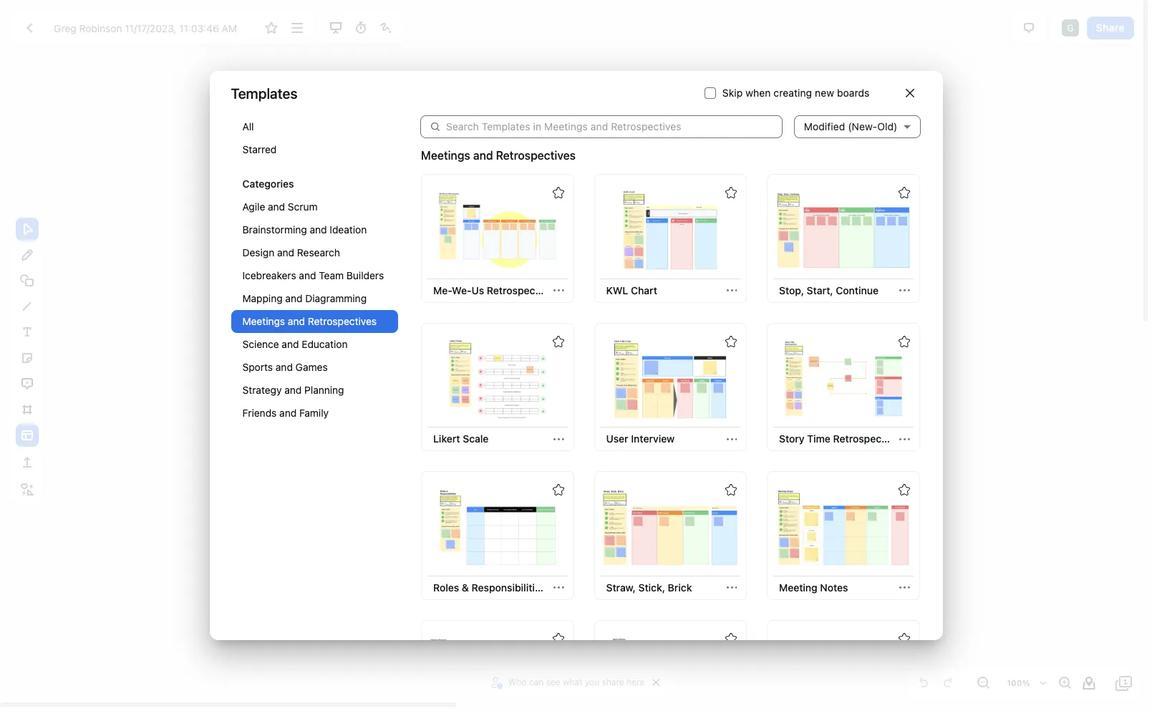 Task type: locate. For each thing, give the bounding box(es) containing it.
more options for me-we-us retrospective image
[[554, 285, 564, 296]]

0 vertical spatial meetings and retrospectives
[[421, 149, 576, 162]]

responsibilities
[[472, 581, 546, 593]]

share button
[[1087, 16, 1134, 39]]

notes
[[820, 581, 848, 593]]

templates image
[[19, 426, 36, 444]]

star this whiteboard image for stop, start, continue
[[898, 187, 910, 199]]

we-
[[452, 284, 472, 296]]

planning
[[304, 384, 344, 396]]

star this whiteboard image
[[263, 19, 280, 37], [553, 187, 564, 199], [725, 187, 737, 199], [553, 336, 564, 347], [898, 336, 910, 347], [725, 633, 737, 644], [898, 633, 910, 644]]

star this whiteboard image
[[898, 187, 910, 199], [725, 336, 737, 347], [553, 484, 564, 496], [725, 484, 737, 496], [898, 484, 910, 496], [553, 633, 564, 644]]

straw,
[[606, 581, 636, 593]]

meeting
[[779, 581, 818, 593]]

more options for roles & responsibilities image
[[554, 582, 564, 593]]

timer image
[[352, 19, 369, 37]]

card for template roles & responsibilities element
[[421, 471, 574, 600]]

meetings and retrospectives
[[421, 149, 576, 162], [242, 315, 377, 328]]

brick
[[668, 581, 692, 593]]

thumbnail for me-we-us retrospective image
[[429, 190, 566, 270]]

sports
[[242, 361, 273, 373]]

strategy
[[242, 384, 282, 396]]

start,
[[807, 284, 833, 296]]

games
[[296, 361, 328, 373]]

&
[[462, 581, 469, 593]]

scale
[[463, 433, 489, 445]]

1 vertical spatial meetings and retrospectives
[[242, 315, 377, 328]]

can
[[529, 677, 544, 688]]

Document name text field
[[43, 16, 258, 39]]

card for template kwl chart element
[[594, 174, 747, 303]]

old)
[[878, 121, 898, 133]]

meeting notes button
[[773, 576, 854, 599]]

pages image
[[1116, 675, 1133, 692]]

retrospective left 'more options for me-we-us retrospective' icon
[[487, 284, 553, 296]]

star this whiteboard image inside card for template user interview "element"
[[725, 336, 737, 347]]

zoom in image
[[1056, 675, 1074, 692]]

comment panel image
[[1020, 19, 1038, 37]]

interview
[[631, 433, 675, 445]]

thumbnail for kwl chart image
[[602, 190, 739, 270]]

story
[[779, 433, 805, 445]]

share
[[1096, 21, 1125, 33]]

team
[[319, 269, 344, 282]]

thumbnail for straw, stick, brick image
[[602, 487, 739, 567]]

you
[[585, 677, 600, 688]]

1 horizontal spatial retrospectives
[[496, 149, 576, 162]]

thumbnail for stop, start, continue image
[[775, 190, 912, 270]]

thumbnail for story time retrospective image
[[775, 339, 912, 419]]

meetings
[[421, 149, 470, 162], [242, 315, 285, 328]]

card for template story time retrospective element
[[767, 323, 920, 451]]

stop, start, continue button
[[773, 279, 885, 302]]

what
[[563, 677, 582, 688]]

ideation
[[330, 224, 367, 236]]

templates
[[231, 85, 298, 102]]

meetings and retrospectives inside categories element
[[242, 315, 377, 328]]

upload pdfs and images image
[[19, 454, 36, 471]]

zoom out image
[[975, 675, 992, 692]]

0 horizontal spatial retrospectives
[[308, 315, 377, 328]]

agile
[[242, 201, 265, 213]]

1 vertical spatial retrospectives
[[308, 315, 377, 328]]

scrum
[[288, 201, 318, 213]]

1 horizontal spatial meetings and retrospectives
[[421, 149, 576, 162]]

thumbnail for change request image
[[429, 636, 566, 711]]

star this whiteboard image inside "card for template likert scale" "element"
[[553, 336, 564, 347]]

star this whiteboard image inside card for template meeting notes element
[[898, 484, 910, 496]]

kwl chart
[[606, 284, 657, 296]]

retrospectives
[[496, 149, 576, 162], [308, 315, 377, 328]]

us
[[472, 284, 484, 296]]

time
[[807, 433, 831, 445]]

0 horizontal spatial meetings and retrospectives
[[242, 315, 377, 328]]

1 horizontal spatial retrospective
[[833, 433, 899, 445]]

likert
[[433, 433, 460, 445]]

retrospective left more options for story time retrospective image at the right bottom of page
[[833, 433, 899, 445]]

friends and family
[[242, 407, 329, 419]]

0 vertical spatial meetings
[[421, 149, 470, 162]]

retrospective
[[487, 284, 553, 296], [833, 433, 899, 445]]

thumbnail for user interview image
[[602, 339, 739, 419]]

%
[[1022, 678, 1031, 688]]

story time retrospective button
[[773, 428, 899, 451]]

card for template meeting notes element
[[767, 471, 920, 600]]

1 vertical spatial meetings
[[242, 315, 285, 328]]

new
[[815, 87, 834, 99]]

roles
[[433, 581, 459, 593]]

straw, stick, brick
[[606, 581, 692, 593]]

card for template change request element
[[421, 620, 574, 711]]

kwl chart button
[[601, 279, 663, 302]]

0 horizontal spatial meetings
[[242, 315, 285, 328]]

boards
[[837, 87, 870, 99]]

0 vertical spatial retrospective
[[487, 284, 553, 296]]

more options for meeting notes image
[[900, 582, 910, 593]]

starred
[[242, 143, 277, 156]]

more options for likert scale image
[[554, 434, 564, 444]]

more options for stop, start, continue image
[[900, 285, 910, 296]]

stick,
[[638, 581, 665, 593]]

1 horizontal spatial meetings
[[421, 149, 470, 162]]

and
[[473, 149, 493, 162], [268, 201, 285, 213], [310, 224, 327, 236], [277, 247, 294, 259], [299, 269, 316, 282], [285, 292, 303, 305], [288, 315, 305, 328], [282, 338, 299, 350], [276, 361, 293, 373], [284, 384, 302, 396], [279, 407, 297, 419]]

research
[[297, 247, 340, 259]]

user
[[606, 433, 629, 445]]

mapping and diagramming
[[242, 292, 367, 305]]

0 vertical spatial retrospectives
[[496, 149, 576, 162]]

Search Templates in Meetings and Retrospectives text field
[[446, 116, 783, 138]]

1 vertical spatial retrospective
[[833, 433, 899, 445]]

modified (new-old) button
[[794, 104, 921, 150]]

builders
[[347, 269, 384, 282]]

meetings and retrospectives element
[[420, 173, 921, 711]]

who
[[508, 677, 527, 688]]

card for template user interview element
[[594, 323, 747, 451]]



Task type: vqa. For each thing, say whether or not it's contained in the screenshot.
the rightmost Meetings
yes



Task type: describe. For each thing, give the bounding box(es) containing it.
thumbnail for gap analysis image
[[775, 636, 912, 711]]

continue
[[836, 284, 879, 296]]

categories element
[[231, 116, 398, 439]]

card for template straw, stick, brick element
[[594, 471, 747, 600]]

me-
[[433, 284, 452, 296]]

chart
[[631, 284, 657, 296]]

icebreakers and team builders
[[242, 269, 384, 282]]

meetings inside categories element
[[242, 315, 285, 328]]

(new-
[[848, 121, 878, 133]]

star this whiteboard image inside card for template gap analysis element
[[898, 633, 910, 644]]

likert scale button
[[428, 428, 494, 451]]

more options for user interview image
[[727, 434, 737, 444]]

more options for kwl chart image
[[727, 285, 737, 296]]

dashboard image
[[21, 19, 38, 37]]

who can see what you share here button
[[488, 672, 648, 693]]

star this whiteboard image inside card for template sprint review element
[[725, 633, 737, 644]]

roles & responsibilities
[[433, 581, 546, 593]]

star this whiteboard image for user interview
[[725, 336, 737, 347]]

me-we-us retrospective button
[[428, 279, 553, 302]]

sports and games
[[242, 361, 328, 373]]

card for template me-we-us retrospective element
[[421, 174, 574, 303]]

icebreakers
[[242, 269, 296, 282]]

diagramming
[[305, 292, 367, 305]]

more options image
[[288, 19, 305, 37]]

more options for straw, stick, brick image
[[727, 582, 737, 593]]

star this whiteboard image for roles & responsibilities
[[553, 484, 564, 496]]

stop,
[[779, 284, 804, 296]]

education
[[302, 338, 348, 350]]

card for template sprint review element
[[594, 620, 747, 711]]

stop, start, continue
[[779, 284, 879, 296]]

100
[[1007, 678, 1022, 688]]

more options for story time retrospective image
[[900, 434, 910, 444]]

star this whiteboard image for straw, stick, brick
[[725, 484, 737, 496]]

skip when creating new boards
[[723, 87, 870, 99]]

thumbnail for likert scale image
[[429, 339, 566, 419]]

science
[[242, 338, 279, 350]]

and inside status
[[473, 149, 493, 162]]

present image
[[327, 19, 344, 37]]

mapping
[[242, 292, 283, 305]]

roles & responsibilities button
[[428, 576, 550, 599]]

science and education
[[242, 338, 348, 350]]

likert scale
[[433, 433, 489, 445]]

retrospectives inside categories element
[[308, 315, 377, 328]]

meeting notes
[[779, 581, 848, 593]]

design and research
[[242, 247, 340, 259]]

laser image
[[377, 19, 395, 37]]

retrospectives inside meetings and retrospectives status
[[496, 149, 576, 162]]

agile and scrum
[[242, 201, 318, 213]]

star this whiteboard image inside the card for template change request element
[[553, 633, 564, 644]]

user interview
[[606, 433, 675, 445]]

who can see what you share here
[[508, 677, 645, 688]]

skip
[[723, 87, 743, 99]]

card for template likert scale element
[[421, 323, 574, 451]]

meetings and retrospectives status
[[421, 147, 576, 164]]

thumbnail for sprint review image
[[602, 636, 739, 711]]

card for template gap analysis element
[[767, 620, 920, 711]]

story time retrospective
[[779, 433, 899, 445]]

brainstorming and ideation
[[242, 224, 367, 236]]

more tools image
[[19, 481, 36, 498]]

creating
[[774, 87, 812, 99]]

me-we-us retrospective
[[433, 284, 553, 296]]

modified (new-old)
[[804, 121, 898, 133]]

thumbnail for roles & responsibilities image
[[429, 487, 566, 567]]

100 %
[[1007, 678, 1031, 688]]

thumbnail for meeting notes image
[[775, 487, 912, 567]]

star this whiteboard image for meeting notes
[[898, 484, 910, 496]]

all
[[242, 121, 254, 133]]

here
[[627, 677, 645, 688]]

design
[[242, 247, 274, 259]]

when
[[746, 87, 771, 99]]

categories
[[242, 178, 294, 190]]

modified
[[804, 121, 845, 133]]

friends
[[242, 407, 277, 419]]

family
[[299, 407, 329, 419]]

share
[[602, 677, 624, 688]]

card for template stop, start, continue element
[[767, 174, 920, 303]]

user interview button
[[601, 428, 681, 451]]

0 horizontal spatial retrospective
[[487, 284, 553, 296]]

meetings inside status
[[421, 149, 470, 162]]

see
[[546, 677, 560, 688]]

star this whiteboard image inside card for template story time retrospective element
[[898, 336, 910, 347]]

brainstorming
[[242, 224, 307, 236]]

kwl
[[606, 284, 628, 296]]

strategy and planning
[[242, 384, 344, 396]]

straw, stick, brick button
[[601, 576, 698, 599]]



